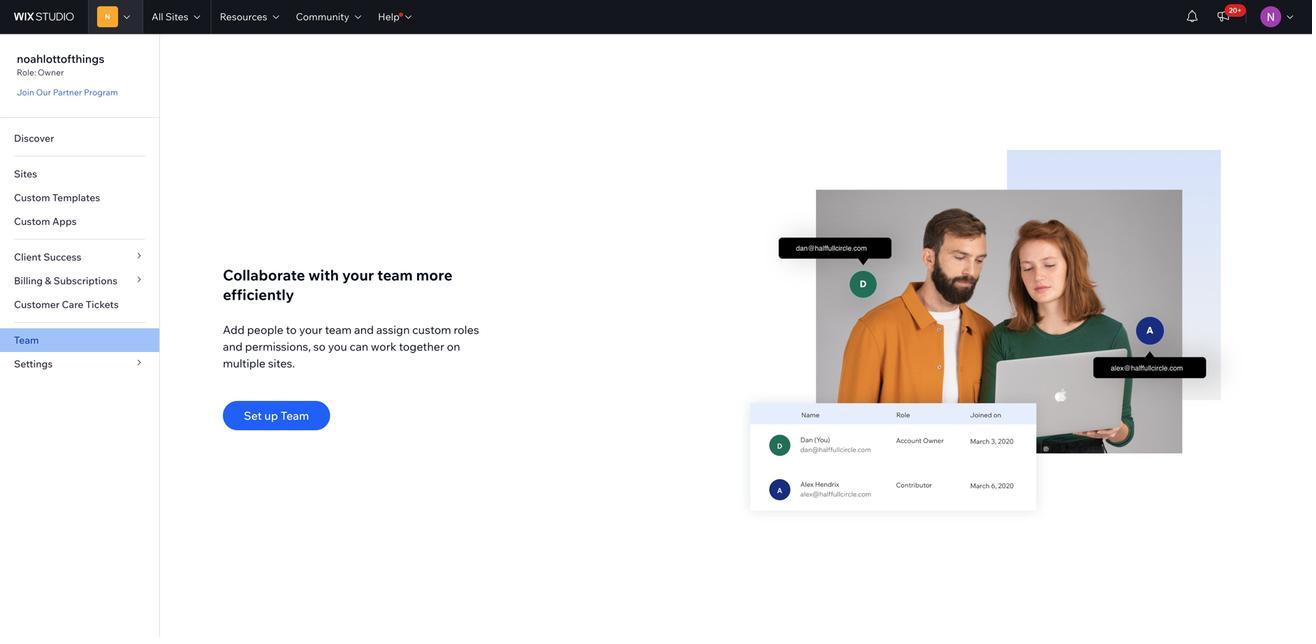 Task type: describe. For each thing, give the bounding box(es) containing it.
join our partner program button
[[17, 86, 118, 99]]

custom for custom templates
[[14, 191, 50, 204]]

people
[[247, 323, 283, 337]]

all
[[152, 10, 163, 23]]

collaborate with your team more efficiently
[[223, 266, 453, 304]]

efficiently
[[223, 285, 294, 304]]

collaborate
[[223, 266, 305, 284]]

custom
[[412, 323, 451, 337]]

billing & subscriptions
[[14, 275, 117, 287]]

your inside add people to your team and assign custom roles and permissions, so you can work together on multiple sites.
[[299, 323, 323, 337]]

permissions,
[[245, 340, 311, 354]]

billing & subscriptions button
[[0, 269, 159, 293]]

n
[[105, 12, 110, 21]]

help
[[378, 10, 400, 23]]

role:
[[17, 67, 36, 78]]

custom for custom apps
[[14, 215, 50, 227]]

you
[[328, 340, 347, 354]]

custom apps
[[14, 215, 77, 227]]

up
[[264, 409, 278, 423]]

templates
[[52, 191, 100, 204]]

set up team button
[[223, 401, 330, 430]]

assign
[[376, 323, 410, 337]]

partner
[[53, 87, 82, 97]]

your inside collaborate with your team more efficiently
[[342, 266, 374, 284]]

together
[[399, 340, 444, 354]]

team inside button
[[281, 409, 309, 423]]

roles
[[454, 323, 479, 337]]

add people to your team and assign custom roles and permissions, so you can work together on multiple sites.
[[223, 323, 479, 370]]

custom apps link
[[0, 210, 159, 233]]

to
[[286, 323, 297, 337]]

with
[[308, 266, 339, 284]]

discover link
[[0, 126, 159, 150]]

owner
[[38, 67, 64, 78]]

1 vertical spatial and
[[223, 340, 243, 354]]

subscriptions
[[54, 275, 117, 287]]

so
[[313, 340, 326, 354]]

customer care tickets
[[14, 298, 119, 311]]

sites inside sidebar element
[[14, 168, 37, 180]]



Task type: vqa. For each thing, say whether or not it's contained in the screenshot.
Create Field Button
no



Task type: locate. For each thing, give the bounding box(es) containing it.
and up can
[[354, 323, 374, 337]]

team up you
[[325, 323, 352, 337]]

1 vertical spatial sites
[[14, 168, 37, 180]]

team
[[377, 266, 413, 284], [325, 323, 352, 337]]

success
[[44, 251, 81, 263]]

program
[[84, 87, 118, 97]]

1 vertical spatial team
[[281, 409, 309, 423]]

0 vertical spatial your
[[342, 266, 374, 284]]

apps
[[52, 215, 77, 227]]

team
[[14, 334, 39, 346], [281, 409, 309, 423]]

client success button
[[0, 245, 159, 269]]

add
[[223, 323, 245, 337]]

&
[[45, 275, 51, 287]]

sites down discover
[[14, 168, 37, 180]]

sites right all
[[166, 10, 188, 23]]

0 vertical spatial team
[[377, 266, 413, 284]]

set
[[244, 409, 262, 423]]

work
[[371, 340, 396, 354]]

your right with
[[342, 266, 374, 284]]

sidebar element
[[0, 34, 160, 637]]

custom templates
[[14, 191, 100, 204]]

community
[[296, 10, 349, 23]]

1 horizontal spatial team
[[377, 266, 413, 284]]

team inside add people to your team and assign custom roles and permissions, so you can work together on multiple sites.
[[325, 323, 352, 337]]

care
[[62, 298, 83, 311]]

0 horizontal spatial your
[[299, 323, 323, 337]]

custom left apps
[[14, 215, 50, 227]]

0 vertical spatial and
[[354, 323, 374, 337]]

noahlottofthings role: owner
[[17, 52, 104, 78]]

1 horizontal spatial your
[[342, 266, 374, 284]]

join
[[17, 87, 34, 97]]

settings button
[[0, 352, 159, 376]]

1 custom from the top
[[14, 191, 50, 204]]

client success
[[14, 251, 81, 263]]

20+
[[1229, 6, 1242, 15]]

custom up custom apps
[[14, 191, 50, 204]]

noahlottofthings
[[17, 52, 104, 66]]

set up team
[[244, 409, 309, 423]]

0 horizontal spatial and
[[223, 340, 243, 354]]

tickets
[[86, 298, 119, 311]]

0 horizontal spatial sites
[[14, 168, 37, 180]]

n button
[[88, 0, 143, 34]]

our
[[36, 87, 51, 97]]

customer
[[14, 298, 60, 311]]

sites
[[166, 10, 188, 23], [14, 168, 37, 180]]

1 horizontal spatial team
[[281, 409, 309, 423]]

settings
[[14, 358, 53, 370]]

custom
[[14, 191, 50, 204], [14, 215, 50, 227]]

1 horizontal spatial sites
[[166, 10, 188, 23]]

0 vertical spatial team
[[14, 334, 39, 346]]

team inside collaborate with your team more efficiently
[[377, 266, 413, 284]]

custom templates link
[[0, 186, 159, 210]]

help button
[[370, 0, 420, 34]]

team up settings
[[14, 334, 39, 346]]

team right up
[[281, 409, 309, 423]]

and down the add
[[223, 340, 243, 354]]

resources
[[220, 10, 267, 23]]

sites link
[[0, 162, 159, 186]]

can
[[350, 340, 368, 354]]

1 horizontal spatial and
[[354, 323, 374, 337]]

0 vertical spatial custom
[[14, 191, 50, 204]]

all sites
[[152, 10, 188, 23]]

0 horizontal spatial team
[[325, 323, 352, 337]]

0 vertical spatial sites
[[166, 10, 188, 23]]

your up so
[[299, 323, 323, 337]]

discover
[[14, 132, 54, 144]]

1 vertical spatial team
[[325, 323, 352, 337]]

billing
[[14, 275, 43, 287]]

more
[[416, 266, 453, 284]]

multiple
[[223, 356, 266, 370]]

team inside sidebar element
[[14, 334, 39, 346]]

on
[[447, 340, 460, 354]]

0 horizontal spatial team
[[14, 334, 39, 346]]

join our partner program
[[17, 87, 118, 97]]

team link
[[0, 328, 159, 352]]

client
[[14, 251, 41, 263]]

1 vertical spatial your
[[299, 323, 323, 337]]

customer care tickets link
[[0, 293, 159, 317]]

1 vertical spatial custom
[[14, 215, 50, 227]]

your
[[342, 266, 374, 284], [299, 323, 323, 337]]

and
[[354, 323, 374, 337], [223, 340, 243, 354]]

team left 'more' in the left top of the page
[[377, 266, 413, 284]]

2 custom from the top
[[14, 215, 50, 227]]

sites.
[[268, 356, 295, 370]]



